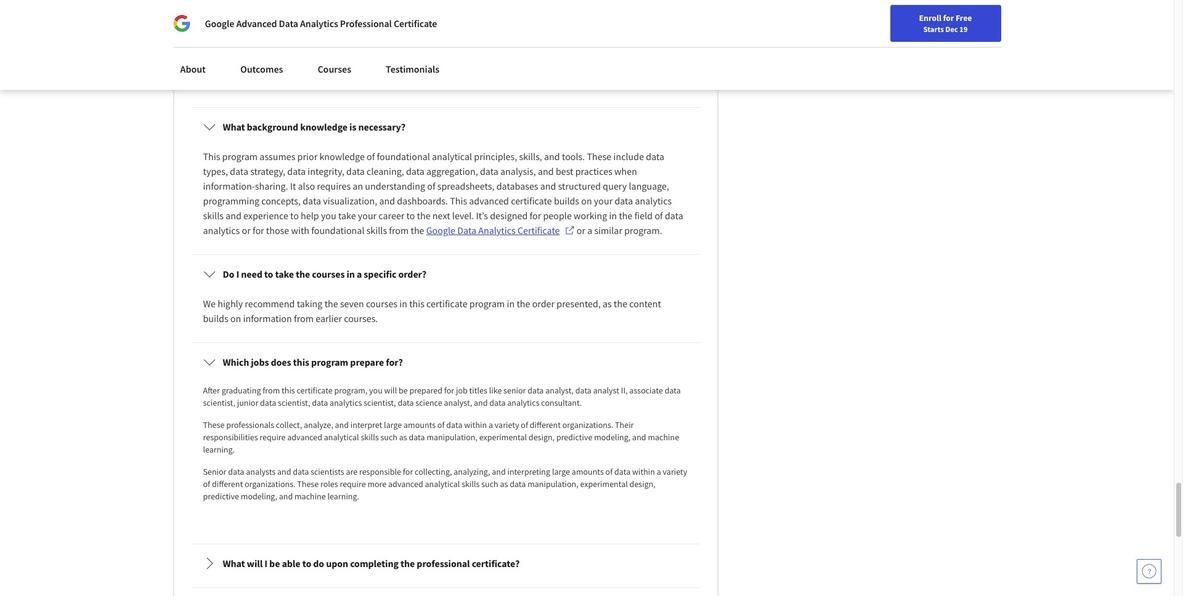 Task type: vqa. For each thing, say whether or not it's contained in the screenshot.
IBM image
no



Task type: describe. For each thing, give the bounding box(es) containing it.
interpreting
[[508, 467, 551, 478]]

do
[[223, 268, 234, 280]]

in down order?
[[400, 298, 408, 310]]

types,
[[203, 165, 228, 178]]

different inside these professionals collect, analyze, and interpret large amounts of data within a variety of different organizations. their responsibilities require advanced analytical skills such as data manipulation, experimental design, predictive modeling, and machine learning.
[[530, 420, 561, 431]]

it
[[290, 180, 296, 192]]

testimonials
[[386, 63, 440, 75]]

prior
[[298, 150, 318, 163]]

after graduating from this certificate program, you will be prepared for job titles like senior data analyst, data analyst ii, associate data scientist, junior data scientist, data analytics scientist, data science analyst, and data analytics consultant.
[[203, 385, 683, 409]]

0 horizontal spatial this
[[203, 150, 220, 163]]

0 horizontal spatial your
[[358, 210, 377, 222]]

science
[[416, 398, 442, 409]]

a inside dropdown button
[[357, 268, 362, 280]]

working
[[574, 210, 608, 222]]

as inside these professionals collect, analyze, and interpret large amounts of data within a variety of different organizations. their responsibilities require advanced analytical skills such as data manipulation, experimental design, predictive modeling, and machine learning.
[[399, 432, 407, 443]]

amounts inside these professionals collect, analyze, and interpret large amounts of data within a variety of different organizations. their responsibilities require advanced analytical skills such as data manipulation, experimental design, predictive modeling, and machine learning.
[[404, 420, 436, 431]]

it's
[[476, 210, 488, 222]]

data up "an"
[[347, 165, 365, 178]]

a inside 'senior data analysts and data scientists are responsible for collecting, analyzing, and interpreting large amounts of data within a variety of different organizations. these roles require more advanced analytical skills such as data manipulation, experimental design, predictive modeling, and machine learning.'
[[657, 467, 661, 478]]

and inside 'dropdown button'
[[270, 47, 287, 60]]

be inside dropdown button
[[269, 558, 280, 570]]

large inside 'senior data analysts and data scientists are responsible for collecting, analyzing, and interpreting large amounts of data within a variety of different organizations. these roles require more advanced analytical skills such as data manipulation, experimental design, predictive modeling, and machine learning.'
[[552, 467, 570, 478]]

analytics down senior
[[508, 398, 540, 409]]

as inside 'senior data analysts and data scientists are responsible for collecting, analyzing, and interpreting large amounts of data within a variety of different organizations. these roles require more advanced analytical skills such as data manipulation, experimental design, predictive modeling, and machine learning.'
[[500, 479, 508, 490]]

program inside we highly recommend taking the seven courses in this certificate program in the order presented, as the content builds on information from earlier courses.
[[470, 298, 505, 310]]

data left the science
[[398, 398, 414, 409]]

0 horizontal spatial certificate
[[394, 17, 437, 30]]

will inside dropdown button
[[247, 558, 263, 570]]

advanced inside this program assumes prior knowledge of foundational analytical principles, skills, and tools. these include data types, data strategy, data integrity, data cleaning, data aggregation, data analysis, and best practices when information-sharing. it also requires an understanding of spreadsheets, databases and structured query language, programming concepts, data visualization, and dashboards. this advanced certificate builds on your data analytics skills and experience to help you take your career to the next level. it's designed for people working in the field of data analytics or for those with foundational skills from the
[[469, 195, 509, 207]]

cleaning,
[[367, 165, 404, 178]]

prepared
[[410, 385, 443, 396]]

upon
[[326, 558, 348, 570]]

for down experience
[[253, 224, 264, 237]]

with
[[291, 224, 310, 237]]

in inside 'dropdown button'
[[379, 47, 387, 60]]

skills,
[[519, 150, 542, 163]]

structured
[[558, 180, 601, 192]]

help center image
[[1142, 565, 1157, 580]]

graduating
[[222, 385, 261, 396]]

career
[[379, 210, 405, 222]]

analytics down program,
[[330, 398, 362, 409]]

such inside 'senior data analysts and data scientists are responsible for collecting, analyzing, and interpreting large amounts of data within a variety of different organizations. these roles require more advanced analytical skills such as data manipulation, experimental design, predictive modeling, and machine learning.'
[[482, 479, 499, 490]]

this for program,
[[282, 385, 295, 396]]

field
[[635, 210, 653, 222]]

for inside the after graduating from this certificate program, you will be prepared for job titles like senior data analyst, data analyst ii, associate data scientist, junior data scientist, data analytics scientist, data science analyst, and data analytics consultant.
[[444, 385, 455, 396]]

analysis,
[[501, 165, 536, 178]]

data right senior at left
[[228, 467, 244, 478]]

1 horizontal spatial analytics
[[479, 224, 516, 237]]

about
[[180, 63, 206, 75]]

those
[[266, 224, 289, 237]]

similar
[[595, 224, 623, 237]]

certificate inside this program assumes prior knowledge of foundational analytical principles, skills, and tools. these include data types, data strategy, data integrity, data cleaning, data aggregation, data analysis, and best practices when information-sharing. it also requires an understanding of spreadsheets, databases and structured query language, programming concepts, data visualization, and dashboards. this advanced certificate builds on your data analytics skills and experience to help you take your career to the next level. it's designed for people working in the field of data analytics or for those with foundational skills from the
[[511, 195, 552, 207]]

what for what background knowledge is necessary?
[[223, 121, 245, 133]]

best
[[556, 165, 574, 178]]

designed
[[490, 210, 528, 222]]

professionals
[[226, 420, 274, 431]]

courses for seven
[[366, 298, 398, 310]]

level.
[[452, 210, 474, 222]]

what will i be able to do upon completing the professional certificate? button
[[193, 547, 698, 581]]

these professionals collect, analyze, and interpret large amounts of data within a variety of different organizations. their responsibilities require advanced analytical skills such as data manipulation, experimental design, predictive modeling, and machine learning.
[[203, 420, 681, 456]]

0 vertical spatial your
[[594, 195, 613, 207]]

starts
[[924, 24, 944, 34]]

to down dashboards.
[[407, 210, 415, 222]]

completing
[[350, 558, 399, 570]]

knowledge inside dropdown button
[[300, 121, 348, 133]]

design, inside these professionals collect, analyze, and interpret large amounts of data within a variety of different organizations. their responsibilities require advanced analytical skills such as data manipulation, experimental design, predictive modeling, and machine learning.
[[529, 432, 555, 443]]

opens in a new tab image
[[565, 226, 575, 235]]

language,
[[629, 180, 670, 192]]

include
[[614, 150, 644, 163]]

the inside dropdown button
[[401, 558, 415, 570]]

in inside this program assumes prior knowledge of foundational analytical principles, skills, and tools. these include data types, data strategy, data integrity, data cleaning, data aggregation, data analysis, and best practices when information-sharing. it also requires an understanding of spreadsheets, databases and structured query language, programming concepts, data visualization, and dashboards. this advanced certificate builds on your data analytics skills and experience to help you take your career to the next level. it's designed for people working in the field of data analytics or for those with foundational skills from the
[[609, 210, 617, 222]]

skills down career
[[367, 224, 387, 237]]

be inside the after graduating from this certificate program, you will be prepared for job titles like senior data analyst, data analyst ii, associate data scientist, junior data scientist, data analytics scientist, data science analyst, and data analytics consultant.
[[399, 385, 408, 396]]

which jobs does this program prepare for?
[[223, 356, 403, 369]]

a inside these professionals collect, analyze, and interpret large amounts of data within a variety of different organizations. their responsibilities require advanced analytical skills such as data manipulation, experimental design, predictive modeling, and machine learning.
[[489, 420, 493, 431]]

google for google data analytics certificate
[[426, 224, 456, 237]]

require inside these professionals collect, analyze, and interpret large amounts of data within a variety of different organizations. their responsibilities require advanced analytical skills such as data manipulation, experimental design, predictive modeling, and machine learning.
[[260, 432, 286, 443]]

data right associate
[[665, 385, 681, 396]]

such inside these professionals collect, analyze, and interpret large amounts of data within a variety of different organizations. their responsibilities require advanced analytical skills such as data manipulation, experimental design, predictive modeling, and machine learning.
[[381, 432, 398, 443]]

job
[[456, 385, 468, 396]]

understanding
[[365, 180, 425, 192]]

outcomes
[[240, 63, 283, 75]]

programming
[[203, 195, 260, 207]]

analytics down programming at the left top of the page
[[203, 224, 240, 237]]

need
[[241, 268, 262, 280]]

after
[[203, 385, 220, 396]]

help
[[301, 210, 319, 222]]

enroll for free starts dec 19
[[920, 12, 973, 34]]

specific
[[364, 268, 397, 280]]

from inside we highly recommend taking the seven courses in this certificate program in the order presented, as the content builds on information from earlier courses.
[[294, 313, 314, 325]]

predictive inside these professionals collect, analyze, and interpret large amounts of data within a variety of different organizations. their responsibilities require advanced analytical skills such as data manipulation, experimental design, predictive modeling, and machine learning.
[[557, 432, 593, 443]]

google data analytics certificate link
[[426, 223, 575, 238]]

shopping cart: 1 item image
[[886, 9, 910, 29]]

dec
[[946, 24, 958, 34]]

for inside enroll for free starts dec 19
[[944, 12, 955, 23]]

in inside dropdown button
[[347, 268, 355, 280]]

junior
[[237, 398, 259, 409]]

senior
[[203, 467, 227, 478]]

aggregation,
[[427, 165, 478, 178]]

predictive inside 'senior data analysts and data scientists are responsible for collecting, analyzing, and interpreting large amounts of data within a variety of different organizations. these roles require more advanced analytical skills such as data manipulation, experimental design, predictive modeling, and machine learning.'
[[203, 491, 239, 502]]

necessary?
[[359, 121, 406, 133]]

roles
[[321, 479, 338, 490]]

query
[[603, 180, 627, 192]]

information
[[243, 313, 292, 325]]

seven
[[340, 298, 364, 310]]

google data analytics certificate
[[426, 224, 560, 237]]

able
[[282, 558, 301, 570]]

data down principles,
[[480, 165, 499, 178]]

sharing.
[[255, 180, 288, 192]]

1 horizontal spatial analyst,
[[546, 385, 574, 396]]

which
[[223, 356, 249, 369]]

information-
[[203, 180, 255, 192]]

large inside these professionals collect, analyze, and interpret large amounts of data within a variety of different organizations. their responsibilities require advanced analytical skills such as data manipulation, experimental design, predictive modeling, and machine learning.
[[384, 420, 402, 431]]

data right senior
[[528, 385, 544, 396]]

for inside 'senior data analysts and data scientists are responsible for collecting, analyzing, and interpreting large amounts of data within a variety of different organizations. these roles require more advanced analytical skills such as data manipulation, experimental design, predictive modeling, and machine learning.'
[[403, 467, 413, 478]]

presented,
[[557, 298, 601, 310]]

their
[[615, 420, 634, 431]]

do i need to take the courses in a specific order? button
[[193, 257, 698, 292]]

0 horizontal spatial analyst,
[[444, 398, 472, 409]]

professional
[[417, 558, 470, 570]]

data down their
[[615, 467, 631, 478]]

for left people
[[530, 210, 541, 222]]

data right include
[[646, 150, 665, 163]]

data up analyze,
[[312, 398, 328, 409]]

0 horizontal spatial foundational
[[311, 224, 365, 237]]

0 horizontal spatial data
[[279, 17, 298, 30]]

these inside 'senior data analysts and data scientists are responsible for collecting, analyzing, and interpreting large amounts of data within a variety of different organizations. these roles require more advanced analytical skills such as data manipulation, experimental design, predictive modeling, and machine learning.'
[[297, 479, 319, 490]]

senior data analysts and data scientists are responsible for collecting, analyzing, and interpreting large amounts of data within a variety of different organizations. these roles require more advanced analytical skills such as data manipulation, experimental design, predictive modeling, and machine learning.
[[203, 467, 689, 502]]

about link
[[173, 55, 213, 83]]

data right the field
[[665, 210, 684, 222]]

courses.
[[344, 313, 378, 325]]

builds inside this program assumes prior knowledge of foundational analytical principles, skills, and tools. these include data types, data strategy, data integrity, data cleaning, data aggregation, data analysis, and best practices when information-sharing. it also requires an understanding of spreadsheets, databases and structured query language, programming concepts, data visualization, and dashboards. this advanced certificate builds on your data analytics skills and experience to help you take your career to the next level. it's designed for people working in the field of data analytics or for those with foundational skills from the
[[554, 195, 580, 207]]

0 vertical spatial foundational
[[377, 150, 430, 163]]

taught
[[349, 47, 377, 60]]

like
[[489, 385, 502, 396]]

data inside google data analytics certificate link
[[458, 224, 477, 237]]

do
[[313, 558, 324, 570]]

data up it
[[287, 165, 306, 178]]

data up the understanding
[[406, 165, 425, 178]]

to inside do i need to take the courses in a specific order? dropdown button
[[264, 268, 273, 280]]

concepts,
[[262, 195, 301, 207]]

2 scientist, from the left
[[278, 398, 310, 409]]

recommend
[[245, 298, 295, 310]]



Task type: locate. For each thing, give the bounding box(es) containing it.
certificate down people
[[518, 224, 560, 237]]

such
[[381, 432, 398, 443], [482, 479, 499, 490]]

0 horizontal spatial as
[[399, 432, 407, 443]]

advanced inside these professionals collect, analyze, and interpret large amounts of data within a variety of different organizations. their responsibilities require advanced analytical skills such as data manipulation, experimental design, predictive modeling, and machine learning.
[[287, 432, 322, 443]]

builds up people
[[554, 195, 580, 207]]

advanced down analyze,
[[287, 432, 322, 443]]

0 vertical spatial predictive
[[557, 432, 593, 443]]

responsibilities
[[203, 432, 258, 443]]

0 horizontal spatial learning.
[[203, 444, 235, 456]]

1 vertical spatial i
[[265, 558, 268, 570]]

foundational up cleaning,
[[377, 150, 430, 163]]

1 horizontal spatial will
[[384, 385, 397, 396]]

modeling, down analysts
[[241, 491, 277, 502]]

3 scientist, from the left
[[364, 398, 396, 409]]

within inside 'senior data analysts and data scientists are responsible for collecting, analyzing, and interpreting large amounts of data within a variety of different organizations. these roles require more advanced analytical skills such as data manipulation, experimental design, predictive modeling, and machine learning.'
[[633, 467, 655, 478]]

0 horizontal spatial on
[[230, 313, 241, 325]]

1 vertical spatial from
[[294, 313, 314, 325]]

data down query
[[615, 195, 633, 207]]

0 vertical spatial analytics
[[300, 17, 338, 30]]

1 horizontal spatial on
[[582, 195, 592, 207]]

responsible
[[359, 467, 401, 478]]

courses for the
[[312, 268, 345, 280]]

1 what from the top
[[223, 47, 245, 60]]

in
[[379, 47, 387, 60], [609, 210, 617, 222], [347, 268, 355, 280], [400, 298, 408, 310], [507, 298, 515, 310]]

certificate inside we highly recommend taking the seven courses in this certificate program in the order presented, as the content builds on information from earlier courses.
[[427, 298, 468, 310]]

predictive down senior at left
[[203, 491, 239, 502]]

0 vertical spatial are
[[333, 47, 347, 60]]

scientist, down after
[[203, 398, 235, 409]]

manipulation, inside these professionals collect, analyze, and interpret large amounts of data within a variety of different organizations. their responsibilities require advanced analytical skills such as data manipulation, experimental design, predictive modeling, and machine learning.
[[427, 432, 478, 443]]

large
[[384, 420, 402, 431], [552, 467, 570, 478]]

you inside this program assumes prior knowledge of foundational analytical principles, skills, and tools. these include data types, data strategy, data integrity, data cleaning, data aggregation, data analysis, and best practices when information-sharing. it also requires an understanding of spreadsheets, databases and structured query language, programming concepts, data visualization, and dashboards. this advanced certificate builds on your data analytics skills and experience to help you take your career to the next level. it's designed for people working in the field of data analytics or for those with foundational skills from the
[[321, 210, 336, 222]]

certificate?
[[472, 558, 520, 570]]

modeling, inside these professionals collect, analyze, and interpret large amounts of data within a variety of different organizations. their responsibilities require advanced analytical skills such as data manipulation, experimental design, predictive modeling, and machine learning.
[[594, 432, 631, 443]]

highly
[[218, 298, 243, 310]]

the inside 'dropdown button'
[[389, 47, 404, 60]]

program
[[222, 150, 258, 163], [470, 298, 505, 310], [311, 356, 348, 369]]

1 horizontal spatial foundational
[[377, 150, 430, 163]]

1 vertical spatial within
[[633, 467, 655, 478]]

1 vertical spatial as
[[399, 432, 407, 443]]

to inside what will i be able to do upon completing the professional certificate? dropdown button
[[302, 558, 311, 570]]

1 horizontal spatial or
[[577, 224, 586, 237]]

1 horizontal spatial experimental
[[580, 479, 628, 490]]

1 vertical spatial on
[[230, 313, 241, 325]]

i inside dropdown button
[[236, 268, 239, 280]]

learning. down responsibilities
[[203, 444, 235, 456]]

organizations. inside 'senior data analysts and data scientists are responsible for collecting, analyzing, and interpreting large amounts of data within a variety of different organizations. these roles require more advanced analytical skills such as data manipulation, experimental design, predictive modeling, and machine learning.'
[[245, 479, 296, 490]]

what inside 'dropdown button'
[[223, 47, 245, 60]]

None search field
[[176, 8, 472, 32]]

to
[[290, 210, 299, 222], [407, 210, 415, 222], [264, 268, 273, 280], [302, 558, 311, 570]]

1 vertical spatial be
[[269, 558, 280, 570]]

google image
[[173, 15, 190, 32]]

which jobs does this program prepare for? button
[[193, 345, 698, 380]]

skills down programming at the left top of the page
[[203, 210, 224, 222]]

what background knowledge is necessary?
[[223, 121, 406, 133]]

certificate down do i need to take the courses in a specific order? dropdown button
[[427, 298, 468, 310]]

2 vertical spatial advanced
[[388, 479, 423, 490]]

scientist,
[[203, 398, 235, 409], [278, 398, 310, 409], [364, 398, 396, 409]]

are right scientists on the bottom of page
[[346, 467, 358, 478]]

take down visualization,
[[338, 210, 356, 222]]

1 horizontal spatial this
[[450, 195, 467, 207]]

analytics up platforms
[[300, 17, 338, 30]]

1 vertical spatial this
[[450, 195, 467, 207]]

more
[[368, 479, 387, 490]]

0 vertical spatial analyst,
[[546, 385, 574, 396]]

this inside we highly recommend taking the seven courses in this certificate program in the order presented, as the content builds on information from earlier courses.
[[409, 298, 425, 310]]

manipulation, inside 'senior data analysts and data scientists are responsible for collecting, analyzing, and interpreting large amounts of data within a variety of different organizations. these roles require more advanced analytical skills such as data manipulation, experimental design, predictive modeling, and machine learning.'
[[528, 479, 579, 490]]

analytics
[[635, 195, 672, 207], [203, 224, 240, 237], [330, 398, 362, 409], [508, 398, 540, 409]]

integrity,
[[308, 165, 345, 178]]

program up program,
[[311, 356, 348, 369]]

advanced down the responsible on the left bottom
[[388, 479, 423, 490]]

tools
[[247, 47, 268, 60]]

1 horizontal spatial i
[[265, 558, 268, 570]]

organizations. inside these professionals collect, analyze, and interpret large amounts of data within a variety of different organizations. their responsibilities require advanced analytical skills such as data manipulation, experimental design, predictive modeling, and machine learning.
[[563, 420, 614, 431]]

take inside this program assumes prior knowledge of foundational analytical principles, skills, and tools. these include data types, data strategy, data integrity, data cleaning, data aggregation, data analysis, and best practices when information-sharing. it also requires an understanding of spreadsheets, databases and structured query language, programming concepts, data visualization, and dashboards. this advanced certificate builds on your data analytics skills and experience to help you take your career to the next level. it's designed for people working in the field of data analytics or for those with foundational skills from the
[[338, 210, 356, 222]]

assumes
[[260, 150, 296, 163]]

and inside the after graduating from this certificate program, you will be prepared for job titles like senior data analyst, data analyst ii, associate data scientist, junior data scientist, data analytics scientist, data science analyst, and data analytics consultant.
[[474, 398, 488, 409]]

1 horizontal spatial courses
[[366, 298, 398, 310]]

different down senior at left
[[212, 479, 243, 490]]

data down the after graduating from this certificate program, you will be prepared for job titles like senior data analyst, data analyst ii, associate data scientist, junior data scientist, data analytics scientist, data science analyst, and data analytics consultant.
[[447, 420, 463, 431]]

1 vertical spatial predictive
[[203, 491, 239, 502]]

this down does
[[282, 385, 295, 396]]

2 or from the left
[[577, 224, 586, 237]]

will down "for?" on the left of page
[[384, 385, 397, 396]]

1 vertical spatial advanced
[[287, 432, 322, 443]]

skills inside 'senior data analysts and data scientists are responsible for collecting, analyzing, and interpreting large amounts of data within a variety of different organizations. these roles require more advanced analytical skills such as data manipulation, experimental design, predictive modeling, and machine learning.'
[[462, 479, 480, 490]]

builds inside we highly recommend taking the seven courses in this certificate program in the order presented, as the content builds on information from earlier courses.
[[203, 313, 229, 325]]

2 vertical spatial these
[[297, 479, 319, 490]]

2 what from the top
[[223, 121, 245, 133]]

3 what from the top
[[223, 558, 245, 570]]

require down collect,
[[260, 432, 286, 443]]

require inside 'senior data analysts and data scientists are responsible for collecting, analyzing, and interpreting large amounts of data within a variety of different organizations. these roles require more advanced analytical skills such as data manipulation, experimental design, predictive modeling, and machine learning.'
[[340, 479, 366, 490]]

analyst, up consultant. at the bottom of page
[[546, 385, 574, 396]]

program inside dropdown button
[[311, 356, 348, 369]]

machine down associate
[[648, 432, 679, 443]]

19
[[960, 24, 968, 34]]

2 vertical spatial what
[[223, 558, 245, 570]]

0 vertical spatial what
[[223, 47, 245, 60]]

in left "specific"
[[347, 268, 355, 280]]

certificate inside the after graduating from this certificate program, you will be prepared for job titles like senior data analyst, data analyst ii, associate data scientist, junior data scientist, data analytics scientist, data science analyst, and data analytics consultant.
[[297, 385, 333, 396]]

what will i be able to do upon completing the professional certificate?
[[223, 558, 520, 570]]

certificate down which jobs does this program prepare for?
[[297, 385, 333, 396]]

advanced
[[236, 17, 277, 30]]

will left able
[[247, 558, 263, 570]]

for up dec
[[944, 12, 955, 23]]

be left able
[[269, 558, 280, 570]]

2 vertical spatial this
[[282, 385, 295, 396]]

courses
[[312, 268, 345, 280], [366, 298, 398, 310]]

0 vertical spatial will
[[384, 385, 397, 396]]

learning. inside 'senior data analysts and data scientists are responsible for collecting, analyzing, and interpreting large amounts of data within a variety of different organizations. these roles require more advanced analytical skills such as data manipulation, experimental design, predictive modeling, and machine learning.'
[[328, 491, 359, 502]]

1 vertical spatial certificate
[[518, 224, 560, 237]]

skills down interpret
[[361, 432, 379, 443]]

2 horizontal spatial as
[[603, 298, 612, 310]]

machine inside these professionals collect, analyze, and interpret large amounts of data within a variety of different organizations. their responsibilities require advanced analytical skills such as data manipulation, experimental design, predictive modeling, and machine learning.
[[648, 432, 679, 443]]

1 horizontal spatial advanced
[[388, 479, 423, 490]]

certificate
[[511, 195, 552, 207], [427, 298, 468, 310], [297, 385, 333, 396]]

analytical inside these professionals collect, analyze, and interpret large amounts of data within a variety of different organizations. their responsibilities require advanced analytical skills such as data manipulation, experimental design, predictive modeling, and machine learning.
[[324, 432, 359, 443]]

knowledge inside this program assumes prior knowledge of foundational analytical principles, skills, and tools. these include data types, data strategy, data integrity, data cleaning, data aggregation, data analysis, and best practices when information-sharing. it also requires an understanding of spreadsheets, databases and structured query language, programming concepts, data visualization, and dashboards. this advanced certificate builds on your data analytics skills and experience to help you take your career to the next level. it's designed for people working in the field of data analytics or for those with foundational skills from the
[[320, 150, 365, 163]]

data left scientists on the bottom of page
[[293, 467, 309, 478]]

manipulation, down interpreting
[[528, 479, 579, 490]]

data down the science
[[409, 432, 425, 443]]

1 horizontal spatial be
[[399, 385, 408, 396]]

advanced up it's
[[469, 195, 509, 207]]

analytical inside 'senior data analysts and data scientists are responsible for collecting, analyzing, and interpreting large amounts of data within a variety of different organizations. these roles require more advanced analytical skills such as data manipulation, experimental design, predictive modeling, and machine learning.'
[[425, 479, 460, 490]]

1 vertical spatial design,
[[630, 479, 656, 490]]

knowledge left is
[[300, 121, 348, 133]]

are
[[333, 47, 347, 60], [346, 467, 358, 478]]

analytical
[[432, 150, 472, 163], [324, 432, 359, 443], [425, 479, 460, 490]]

0 vertical spatial such
[[381, 432, 398, 443]]

1 or from the left
[[242, 224, 251, 237]]

to left help
[[290, 210, 299, 222]]

certificate down databases
[[511, 195, 552, 207]]

data down like
[[490, 398, 506, 409]]

modeling, down their
[[594, 432, 631, 443]]

1 horizontal spatial data
[[458, 224, 477, 237]]

what
[[223, 47, 245, 60], [223, 121, 245, 133], [223, 558, 245, 570]]

this up level.
[[450, 195, 467, 207]]

or down experience
[[242, 224, 251, 237]]

titles
[[470, 385, 488, 396]]

1 vertical spatial variety
[[663, 467, 688, 478]]

courses inside we highly recommend taking the seven courses in this certificate program in the order presented, as the content builds on information from earlier courses.
[[366, 298, 398, 310]]

for left the job
[[444, 385, 455, 396]]

courses
[[318, 63, 351, 75]]

consultant.
[[542, 398, 582, 409]]

variety inside these professionals collect, analyze, and interpret large amounts of data within a variety of different organizations. their responsibilities require advanced analytical skills such as data manipulation, experimental design, predictive modeling, and machine learning.
[[495, 420, 519, 431]]

program up 'types,'
[[222, 150, 258, 163]]

0 horizontal spatial amounts
[[404, 420, 436, 431]]

0 vertical spatial experimental
[[479, 432, 527, 443]]

large right interpreting
[[552, 467, 570, 478]]

2 horizontal spatial advanced
[[469, 195, 509, 207]]

analytical down analyze,
[[324, 432, 359, 443]]

0 horizontal spatial you
[[321, 210, 336, 222]]

also
[[298, 180, 315, 192]]

1 horizontal spatial different
[[530, 420, 561, 431]]

0 vertical spatial this
[[203, 150, 220, 163]]

0 vertical spatial require
[[260, 432, 286, 443]]

0 vertical spatial within
[[464, 420, 487, 431]]

design, inside 'senior data analysts and data scientists are responsible for collecting, analyzing, and interpreting large amounts of data within a variety of different organizations. these roles require more advanced analytical skills such as data manipulation, experimental design, predictive modeling, and machine learning.'
[[630, 479, 656, 490]]

do i need to take the courses in a specific order?
[[223, 268, 427, 280]]

jobs
[[251, 356, 269, 369]]

curriculum?
[[406, 47, 457, 60]]

2 horizontal spatial scientist,
[[364, 398, 396, 409]]

courses inside dropdown button
[[312, 268, 345, 280]]

analytical inside this program assumes prior knowledge of foundational analytical principles, skills, and tools. these include data types, data strategy, data integrity, data cleaning, data aggregation, data analysis, and best practices when information-sharing. it also requires an understanding of spreadsheets, databases and structured query language, programming concepts, data visualization, and dashboards. this advanced certificate builds on your data analytics skills and experience to help you take your career to the next level. it's designed for people working in the field of data analytics or for those with foundational skills from the
[[432, 150, 472, 163]]

0 vertical spatial as
[[603, 298, 612, 310]]

different
[[530, 420, 561, 431], [212, 479, 243, 490]]

the inside dropdown button
[[296, 268, 310, 280]]

you inside the after graduating from this certificate program, you will be prepared for job titles like senior data analyst, data analyst ii, associate data scientist, junior data scientist, data analytics scientist, data science analyst, and data analytics consultant.
[[369, 385, 383, 396]]

the
[[389, 47, 404, 60], [417, 210, 431, 222], [619, 210, 633, 222], [411, 224, 425, 237], [296, 268, 310, 280], [325, 298, 338, 310], [517, 298, 530, 310], [614, 298, 628, 310], [401, 558, 415, 570]]

what tools and platforms are taught in the curriculum? button
[[193, 36, 698, 71]]

within down their
[[633, 467, 655, 478]]

these inside these professionals collect, analyze, and interpret large amounts of data within a variety of different organizations. their responsibilities require advanced analytical skills such as data manipulation, experimental design, predictive modeling, and machine learning.
[[203, 420, 225, 431]]

0 vertical spatial you
[[321, 210, 336, 222]]

1 horizontal spatial machine
[[648, 432, 679, 443]]

what background knowledge is necessary? button
[[193, 110, 698, 144]]

program.
[[625, 224, 663, 237]]

as right 'presented,'
[[603, 298, 612, 310]]

2 horizontal spatial certificate
[[511, 195, 552, 207]]

data right the advanced
[[279, 17, 298, 30]]

within inside these professionals collect, analyze, and interpret large amounts of data within a variety of different organizations. their responsibilities require advanced analytical skills such as data manipulation, experimental design, predictive modeling, and machine learning.
[[464, 420, 487, 431]]

databases
[[497, 180, 539, 192]]

1 horizontal spatial require
[[340, 479, 366, 490]]

variety inside 'senior data analysts and data scientists are responsible for collecting, analyzing, and interpreting large amounts of data within a variety of different organizations. these roles require more advanced analytical skills such as data manipulation, experimental design, predictive modeling, and machine learning.'
[[663, 467, 688, 478]]

1 horizontal spatial google
[[426, 224, 456, 237]]

in left order
[[507, 298, 515, 310]]

require
[[260, 432, 286, 443], [340, 479, 366, 490]]

0 vertical spatial data
[[279, 17, 298, 30]]

analyst,
[[546, 385, 574, 396], [444, 398, 472, 409]]

google left the advanced
[[205, 17, 234, 30]]

1 vertical spatial large
[[552, 467, 570, 478]]

scientist, up interpret
[[364, 398, 396, 409]]

or inside this program assumes prior knowledge of foundational analytical principles, skills, and tools. these include data types, data strategy, data integrity, data cleaning, data aggregation, data analysis, and best practices when information-sharing. it also requires an understanding of spreadsheets, databases and structured query language, programming concepts, data visualization, and dashboards. this advanced certificate builds on your data analytics skills and experience to help you take your career to the next level. it's designed for people working in the field of data analytics or for those with foundational skills from the
[[242, 224, 251, 237]]

does
[[271, 356, 291, 369]]

order
[[532, 298, 555, 310]]

this down order?
[[409, 298, 425, 310]]

0 horizontal spatial different
[[212, 479, 243, 490]]

1 horizontal spatial certificate
[[518, 224, 560, 237]]

analytics down language,
[[635, 195, 672, 207]]

or
[[242, 224, 251, 237], [577, 224, 586, 237]]

content
[[630, 298, 662, 310]]

list item
[[191, 589, 700, 597]]

0 vertical spatial courses
[[312, 268, 345, 280]]

1 vertical spatial experimental
[[580, 479, 628, 490]]

this for prepare
[[293, 356, 309, 369]]

on inside this program assumes prior knowledge of foundational analytical principles, skills, and tools. these include data types, data strategy, data integrity, data cleaning, data aggregation, data analysis, and best practices when information-sharing. it also requires an understanding of spreadsheets, databases and structured query language, programming concepts, data visualization, and dashboards. this advanced certificate builds on your data analytics skills and experience to help you take your career to the next level. it's designed for people working in the field of data analytics or for those with foundational skills from the
[[582, 195, 592, 207]]

are up courses
[[333, 47, 347, 60]]

0 horizontal spatial builds
[[203, 313, 229, 325]]

different inside 'senior data analysts and data scientists are responsible for collecting, analyzing, and interpreting large amounts of data within a variety of different organizations. these roles require more advanced analytical skills such as data manipulation, experimental design, predictive modeling, and machine learning.'
[[212, 479, 243, 490]]

machine inside 'senior data analysts and data scientists are responsible for collecting, analyzing, and interpreting large amounts of data within a variety of different organizations. these roles require more advanced analytical skills such as data manipulation, experimental design, predictive modeling, and machine learning.'
[[295, 491, 326, 502]]

0 horizontal spatial within
[[464, 420, 487, 431]]

1 horizontal spatial organizations.
[[563, 420, 614, 431]]

interpret
[[351, 420, 382, 431]]

1 horizontal spatial predictive
[[557, 432, 593, 443]]

1 horizontal spatial modeling,
[[594, 432, 631, 443]]

i right do
[[236, 268, 239, 280]]

as inside we highly recommend taking the seven courses in this certificate program in the order presented, as the content builds on information from earlier courses.
[[603, 298, 612, 310]]

data left analyst
[[576, 385, 592, 396]]

knowledge
[[300, 121, 348, 133], [320, 150, 365, 163]]

scientists
[[311, 467, 344, 478]]

courses link
[[310, 55, 359, 83]]

1 scientist, from the left
[[203, 398, 235, 409]]

in up similar
[[609, 210, 617, 222]]

require right roles
[[340, 479, 366, 490]]

amounts inside 'senior data analysts and data scientists are responsible for collecting, analyzing, and interpreting large amounts of data within a variety of different organizations. these roles require more advanced analytical skills such as data manipulation, experimental design, predictive modeling, and machine learning.'
[[572, 467, 604, 478]]

0 horizontal spatial variety
[[495, 420, 519, 431]]

you
[[321, 210, 336, 222], [369, 385, 383, 396]]

0 horizontal spatial these
[[203, 420, 225, 431]]

organizations. down analysts
[[245, 479, 296, 490]]

from down career
[[389, 224, 409, 237]]

from down does
[[263, 385, 280, 396]]

builds
[[554, 195, 580, 207], [203, 313, 229, 325]]

1 horizontal spatial design,
[[630, 479, 656, 490]]

1 vertical spatial program
[[470, 298, 505, 310]]

next
[[433, 210, 450, 222]]

1 vertical spatial machine
[[295, 491, 326, 502]]

what tools and platforms are taught in the curriculum?
[[223, 47, 457, 60]]

dashboards.
[[397, 195, 448, 207]]

0 vertical spatial i
[[236, 268, 239, 280]]

skills inside these professionals collect, analyze, and interpret large amounts of data within a variety of different organizations. their responsibilities require advanced analytical skills such as data manipulation, experimental design, predictive modeling, and machine learning.
[[361, 432, 379, 443]]

i inside dropdown button
[[265, 558, 268, 570]]

google down next at top left
[[426, 224, 456, 237]]

0 horizontal spatial be
[[269, 558, 280, 570]]

enroll
[[920, 12, 942, 23]]

0 vertical spatial these
[[587, 150, 612, 163]]

2 vertical spatial certificate
[[297, 385, 333, 396]]

data down level.
[[458, 224, 477, 237]]

0 horizontal spatial from
[[263, 385, 280, 396]]

be left prepared
[[399, 385, 408, 396]]

you right help
[[321, 210, 336, 222]]

certificate inside google data analytics certificate link
[[518, 224, 560, 237]]

data down interpreting
[[510, 479, 526, 490]]

1 horizontal spatial scientist,
[[278, 398, 310, 409]]

will inside the after graduating from this certificate program, you will be prepared for job titles like senior data analyst, data analyst ii, associate data scientist, junior data scientist, data analytics scientist, data science analyst, and data analytics consultant.
[[384, 385, 397, 396]]

this
[[409, 298, 425, 310], [293, 356, 309, 369], [282, 385, 295, 396]]

strategy,
[[250, 165, 286, 178]]

modeling, inside 'senior data analysts and data scientists are responsible for collecting, analyzing, and interpreting large amounts of data within a variety of different organizations. these roles require more advanced analytical skills such as data manipulation, experimental design, predictive modeling, and machine learning.'
[[241, 491, 277, 502]]

1 horizontal spatial builds
[[554, 195, 580, 207]]

this inside dropdown button
[[293, 356, 309, 369]]

organizations. down consultant. at the bottom of page
[[563, 420, 614, 431]]

1 horizontal spatial manipulation,
[[528, 479, 579, 490]]

builds down the we
[[203, 313, 229, 325]]

are inside what tools and platforms are taught in the curriculum? 'dropdown button'
[[333, 47, 347, 60]]

these left roles
[[297, 479, 319, 490]]

what for what will i be able to do upon completing the professional certificate?
[[223, 558, 245, 570]]

data right junior
[[260, 398, 276, 409]]

platforms
[[289, 47, 331, 60]]

such down analyzing,
[[482, 479, 499, 490]]

visualization,
[[323, 195, 377, 207]]

requires
[[317, 180, 351, 192]]

principles,
[[474, 150, 517, 163]]

foundational
[[377, 150, 430, 163], [311, 224, 365, 237]]

program inside this program assumes prior knowledge of foundational analytical principles, skills, and tools. these include data types, data strategy, data integrity, data cleaning, data aggregation, data analysis, and best practices when information-sharing. it also requires an understanding of spreadsheets, databases and structured query language, programming concepts, data visualization, and dashboards. this advanced certificate builds on your data analytics skills and experience to help you take your career to the next level. it's designed for people working in the field of data analytics or for those with foundational skills from the
[[222, 150, 258, 163]]

practices
[[576, 165, 613, 178]]

0 vertical spatial analytical
[[432, 150, 472, 163]]

collect,
[[276, 420, 302, 431]]

1 horizontal spatial these
[[297, 479, 319, 490]]

what left able
[[223, 558, 245, 570]]

1 vertical spatial what
[[223, 121, 245, 133]]

0 horizontal spatial require
[[260, 432, 286, 443]]

as down interpreting
[[500, 479, 508, 490]]

analyst, down the job
[[444, 398, 472, 409]]

prepare
[[350, 356, 384, 369]]

from inside the after graduating from this certificate program, you will be prepared for job titles like senior data analyst, data analyst ii, associate data scientist, junior data scientist, data analytics scientist, data science analyst, and data analytics consultant.
[[263, 385, 280, 396]]

experimental inside these professionals collect, analyze, and interpret large amounts of data within a variety of different organizations. their responsibilities require advanced analytical skills such as data manipulation, experimental design, predictive modeling, and machine learning.
[[479, 432, 527, 443]]

an
[[353, 180, 363, 192]]

within down titles
[[464, 420, 487, 431]]

this up 'types,'
[[203, 150, 220, 163]]

or a similar program.
[[575, 224, 663, 237]]

1 vertical spatial your
[[358, 210, 377, 222]]

1 horizontal spatial learning.
[[328, 491, 359, 502]]

are inside 'senior data analysts and data scientists are responsible for collecting, analyzing, and interpreting large amounts of data within a variety of different organizations. these roles require more advanced analytical skills such as data manipulation, experimental design, predictive modeling, and machine learning.'
[[346, 467, 358, 478]]

to left do
[[302, 558, 311, 570]]

i left able
[[265, 558, 268, 570]]

manipulation, up collecting,
[[427, 432, 478, 443]]

0 vertical spatial on
[[582, 195, 592, 207]]

these up practices
[[587, 150, 612, 163]]

0 horizontal spatial organizations.
[[245, 479, 296, 490]]

spreadsheets,
[[438, 180, 495, 192]]

0 horizontal spatial modeling,
[[241, 491, 277, 502]]

skills down analyzing,
[[462, 479, 480, 490]]

these inside this program assumes prior knowledge of foundational analytical principles, skills, and tools. these include data types, data strategy, data integrity, data cleaning, data aggregation, data analysis, and best practices when information-sharing. it also requires an understanding of spreadsheets, databases and structured query language, programming concepts, data visualization, and dashboards. this advanced certificate builds on your data analytics skills and experience to help you take your career to the next level. it's designed for people working in the field of data analytics or for those with foundational skills from the
[[587, 150, 612, 163]]

data up information-
[[230, 165, 248, 178]]

learning. inside these professionals collect, analyze, and interpret large amounts of data within a variety of different organizations. their responsibilities require advanced analytical skills such as data manipulation, experimental design, predictive modeling, and machine learning.
[[203, 444, 235, 456]]

analysts
[[246, 467, 276, 478]]

1 horizontal spatial within
[[633, 467, 655, 478]]

2 vertical spatial as
[[500, 479, 508, 490]]

1 horizontal spatial large
[[552, 467, 570, 478]]

advanced inside 'senior data analysts and data scientists are responsible for collecting, analyzing, and interpreting large amounts of data within a variety of different organizations. these roles require more advanced analytical skills such as data manipulation, experimental design, predictive modeling, and machine learning.'
[[388, 479, 423, 490]]

1 vertical spatial modeling,
[[241, 491, 277, 502]]

this program assumes prior knowledge of foundational analytical principles, skills, and tools. these include data types, data strategy, data integrity, data cleaning, data aggregation, data analysis, and best practices when information-sharing. it also requires an understanding of spreadsheets, databases and structured query language, programming concepts, data visualization, and dashboards. this advanced certificate builds on your data analytics skills and experience to help you take your career to the next level. it's designed for people working in the field of data analytics or for those with foundational skills from the
[[203, 150, 686, 237]]

what for what tools and platforms are taught in the curriculum?
[[223, 47, 245, 60]]

knowledge up integrity,
[[320, 150, 365, 163]]

to right need
[[264, 268, 273, 280]]

0 horizontal spatial certificate
[[297, 385, 333, 396]]

on up working at the top of the page
[[582, 195, 592, 207]]

take inside dropdown button
[[275, 268, 294, 280]]

1 vertical spatial this
[[293, 356, 309, 369]]

1 vertical spatial organizations.
[[245, 479, 296, 490]]

as
[[603, 298, 612, 310], [399, 432, 407, 443], [500, 479, 508, 490]]

earlier
[[316, 313, 342, 325]]

ii,
[[621, 385, 628, 396]]

google for google advanced data analytics professional certificate
[[205, 17, 234, 30]]

experimental inside 'senior data analysts and data scientists are responsible for collecting, analyzing, and interpreting large amounts of data within a variety of different organizations. these roles require more advanced analytical skills such as data manipulation, experimental design, predictive modeling, and machine learning.'
[[580, 479, 628, 490]]

1 vertical spatial these
[[203, 420, 225, 431]]

be
[[399, 385, 408, 396], [269, 558, 280, 570]]

from inside this program assumes prior knowledge of foundational analytical principles, skills, and tools. these include data types, data strategy, data integrity, data cleaning, data aggregation, data analysis, and best practices when information-sharing. it also requires an understanding of spreadsheets, databases and structured query language, programming concepts, data visualization, and dashboards. this advanced certificate builds on your data analytics skills and experience to help you take your career to the next level. it's designed for people working in the field of data analytics or for those with foundational skills from the
[[389, 224, 409, 237]]

tools.
[[562, 150, 585, 163]]

1 vertical spatial analytical
[[324, 432, 359, 443]]

this inside the after graduating from this certificate program, you will be prepared for job titles like senior data analyst, data analyst ii, associate data scientist, junior data scientist, data analytics scientist, data science analyst, and data analytics consultant.
[[282, 385, 295, 396]]

data up help
[[303, 195, 321, 207]]

courses up courses.
[[366, 298, 398, 310]]

these
[[587, 150, 612, 163], [203, 420, 225, 431], [297, 479, 319, 490]]

on inside we highly recommend taking the seven courses in this certificate program in the order presented, as the content builds on information from earlier courses.
[[230, 313, 241, 325]]



